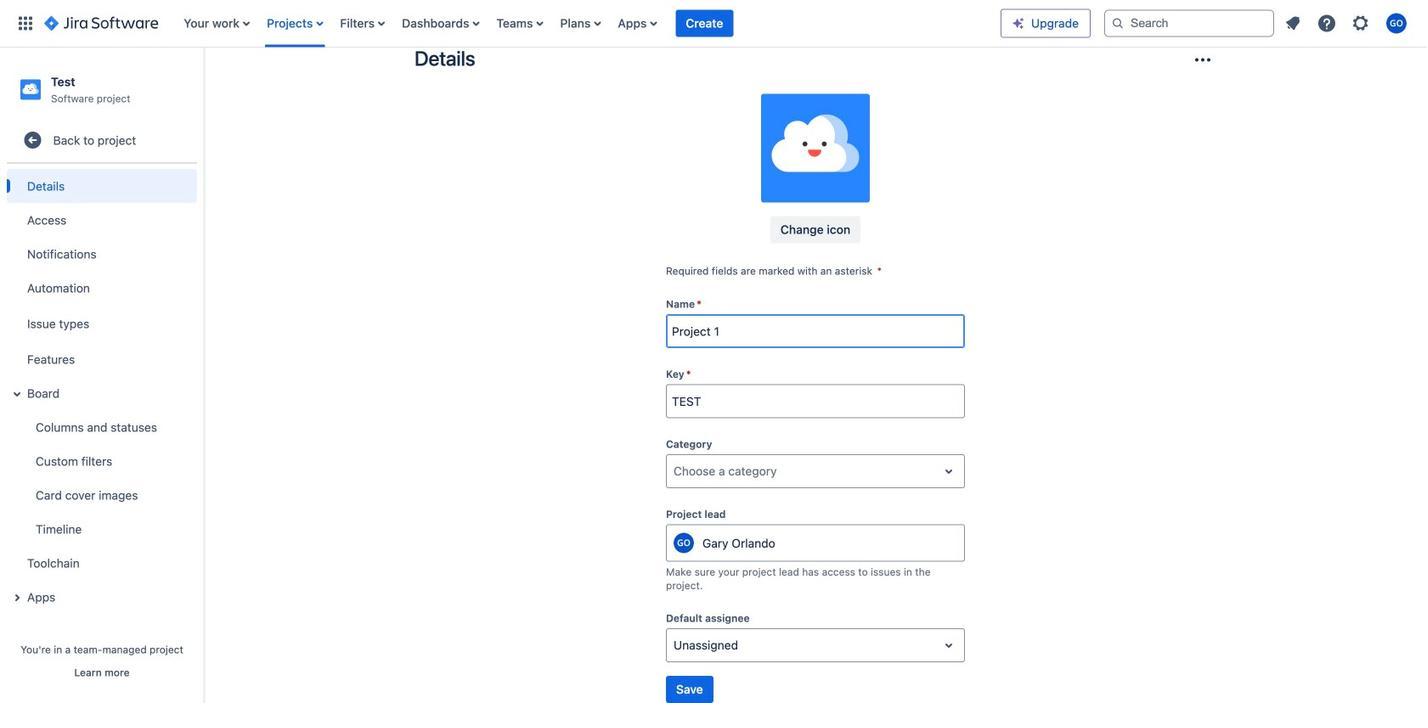 Task type: locate. For each thing, give the bounding box(es) containing it.
expand image
[[7, 588, 27, 609]]

your profile and settings image
[[1387, 13, 1408, 34]]

appswitcher icon image
[[15, 13, 36, 34]]

2 open image from the top
[[939, 636, 960, 656]]

sidebar navigation image
[[185, 68, 223, 102]]

group inside sidebar element
[[3, 164, 197, 620]]

jira software image
[[44, 13, 158, 34], [44, 13, 158, 34]]

group
[[3, 164, 197, 620]]

banner
[[0, 0, 1428, 48]]

None search field
[[1105, 10, 1275, 37]]

settings image
[[1351, 13, 1372, 34]]

list item
[[676, 0, 734, 47]]

open image
[[939, 462, 960, 482], [939, 636, 960, 656]]

list
[[175, 0, 1001, 47], [1278, 8, 1418, 39]]

primary element
[[10, 0, 1001, 47]]

search image
[[1112, 17, 1125, 30]]

0 vertical spatial open image
[[939, 462, 960, 482]]

1 vertical spatial open image
[[939, 636, 960, 656]]

None field
[[667, 316, 965, 347], [667, 386, 965, 417], [667, 316, 965, 347], [667, 386, 965, 417]]

None text field
[[674, 463, 677, 480]]

None text field
[[674, 638, 677, 655]]

main content
[[204, 0, 1428, 704]]

Search field
[[1105, 10, 1275, 37]]



Task type: describe. For each thing, give the bounding box(es) containing it.
expand image
[[7, 384, 27, 405]]

sidebar element
[[0, 48, 204, 704]]

help image
[[1317, 13, 1338, 34]]

project avatar image
[[762, 94, 870, 203]]

1 horizontal spatial list
[[1278, 8, 1418, 39]]

more image
[[1193, 50, 1214, 70]]

1 open image from the top
[[939, 462, 960, 482]]

notifications image
[[1283, 13, 1304, 34]]

0 horizontal spatial list
[[175, 0, 1001, 47]]



Task type: vqa. For each thing, say whether or not it's contained in the screenshot.
More Image
yes



